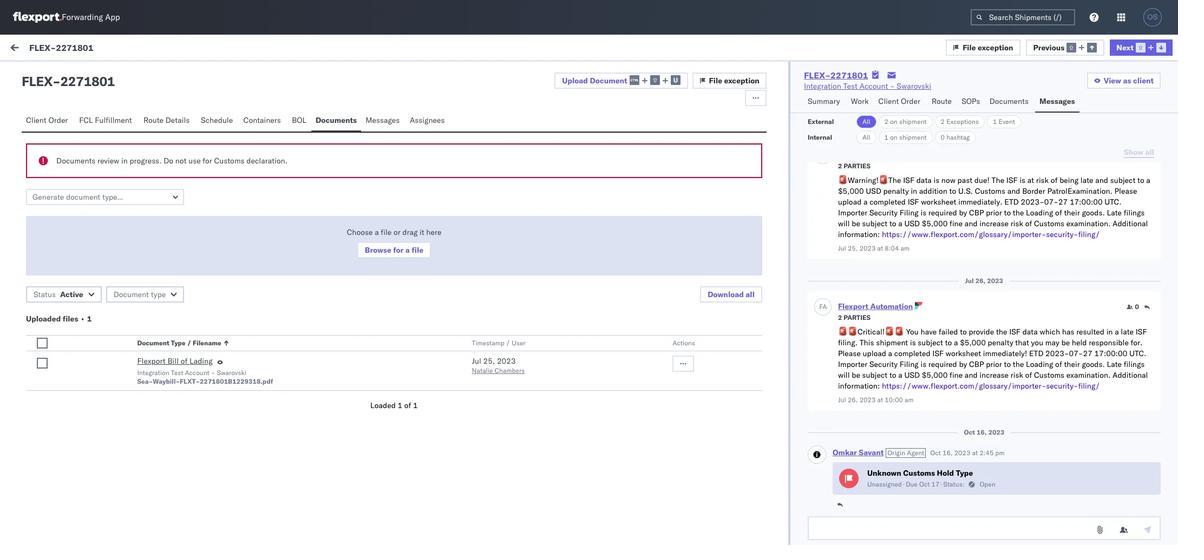Task type: describe. For each thing, give the bounding box(es) containing it.
in inside 🚨warning!🚨the isf data is now past due! the isf is at risk of being late and subject to a $5,000 usd penalty in addition to u.s. customs and border patrolexamination. please upload a completed isf worksheet immediately. etd 2023-07-27 17:00:00 utc.
[[911, 186, 918, 196]]

oct up oct 16, 2023 at 2:45 pm
[[964, 428, 975, 436]]

4 flex- 458574 from the top
[[918, 343, 969, 352]]

summary button
[[804, 92, 847, 113]]

related
[[918, 94, 941, 102]]

availability
[[255, 277, 296, 286]]

shipment inside we are notifying you that your shipment, k & k, devan has been delayed. this often occurs when unloading cargo takes longer than expected. please note that this may impact your shipment's final shipment
[[348, 228, 380, 238]]

0 horizontal spatial file
[[381, 227, 392, 237]]

🚨🚨critical!🚨🚨 you have failed to provide the isf data which has resulted in a late isf filing. this shipment is subject to a $5,000 penalty that you may be held responsible for. please upload a completed isf worksheet immediately! etd 2023-07-27 17:00:00 utc. importer security filing is required by cbp prior to the loading of their goods. late filings will be subject to a usd $5,000 fine and increase risk of customs examination. additional information: https://www.flexport.com/glossary/importer-security-filing/ jul 26, 2023 at 10:00 am
[[838, 327, 1148, 404]]

declaration.
[[247, 156, 288, 166]]

f a
[[820, 302, 827, 311]]

0 vertical spatial am
[[901, 244, 910, 252]]

1 horizontal spatial messages button
[[1035, 92, 1080, 113]]

has inside "🚨🚨critical!🚨🚨 you have failed to provide the isf data which has resulted in a late isf filing. this shipment is subject to a $5,000 penalty that you may be held responsible for. please upload a completed isf worksheet immediately! etd 2023-07-27 17:00:00 utc. importer security filing is required by cbp prior to the loading of their goods. late filings will be subject to a usd $5,000 fine and increase risk of customs examination. additional information: https://www.flexport.com/glossary/importer-security-filing/ jul 26, 2023 at 10:00 am"
[[1062, 327, 1075, 337]]

loaded 1 of 1
[[370, 401, 418, 411]]

0 horizontal spatial integration
[[137, 369, 169, 377]]

usd inside "🚨🚨critical!🚨🚨 you have failed to provide the isf data which has resulted in a late isf filing. this shipment is subject to a $5,000 penalty that you may be held responsible for. please upload a completed isf worksheet immediately! etd 2023-07-27 17:00:00 utc. importer security filing is required by cbp prior to the loading of their goods. late filings will be subject to a usd $5,000 fine and increase risk of customs examination. additional information: https://www.flexport.com/glossary/importer-security-filing/ jul 26, 2023 at 10:00 am"
[[905, 370, 920, 380]]

my work
[[11, 42, 59, 57]]

customs up due
[[903, 468, 935, 478]]

occurs
[[320, 206, 343, 216]]

2 vertical spatial be
[[852, 370, 860, 380]]

0 horizontal spatial documents button
[[311, 110, 361, 132]]

0 vertical spatial file
[[963, 43, 976, 52]]

16, for oct 16, 2023 at 2:45 pm
[[943, 449, 953, 457]]

oct down assignees
[[400, 137, 412, 146]]

hashtag
[[947, 133, 970, 141]]

of right loaded
[[404, 401, 411, 411]]

due
[[906, 480, 918, 488]]

the inside importer security filing is required by cbp prior to the loading of their goods. late filings will be subject to a usd $5,000 fine and increase risk of customs examination. additional information: https://www.flexport.com/glossary/importer-security-filing/
[[1013, 208, 1024, 218]]

0 vertical spatial this
[[131, 158, 144, 167]]

26, left 2:44
[[414, 343, 426, 352]]

importer inside importer security filing is required by cbp prior to the loading of their goods. late filings will be subject to a usd $5,000 fine and increase risk of customs examination. additional information: https://www.flexport.com/glossary/importer-security-filing/
[[838, 208, 868, 218]]

1 vertical spatial account
[[185, 369, 209, 377]]

o s for we
[[36, 189, 43, 196]]

os button
[[1141, 5, 1165, 30]]

jul 26, 2023
[[966, 277, 1004, 285]]

external for external (0)
[[17, 69, 46, 79]]

at down 'oct 16, 2023'
[[972, 449, 978, 457]]

1 horizontal spatial documents button
[[985, 92, 1035, 113]]

forwarding
[[62, 12, 103, 22]]

25, for jul 25, 2023 at 8:04 am
[[848, 244, 858, 252]]

2 oct 26, 2023, 2:45 pm pdt from the top
[[400, 207, 497, 217]]

flexport for flexport bill of lading
[[137, 356, 166, 366]]

3 resize handle column header from the left
[[900, 90, 913, 378]]

by inside "🚨🚨critical!🚨🚨 you have failed to provide the isf data which has resulted in a late isf filing. this shipment is subject to a $5,000 penalty that you may be held responsible for. please upload a completed isf worksheet immediately! etd 2023-07-27 17:00:00 utc. importer security filing is required by cbp prior to the loading of their goods. late filings will be subject to a usd $5,000 fine and increase risk of customs examination. additional information: https://www.flexport.com/glossary/importer-security-filing/ jul 26, 2023 at 10:00 am"
[[959, 360, 967, 369]]

type
[[151, 290, 166, 299]]

automation
[[871, 302, 913, 311]]

oct left 2:44
[[400, 343, 412, 352]]

2 2 parties button from the top
[[838, 312, 871, 322]]

2023 for oct 16, 2023 at 2:45 pm
[[955, 449, 971, 457]]

this inside we are notifying you that your shipment, k & k, devan has been delayed. this often occurs when unloading cargo takes longer than expected. please note that this may impact your shipment's final shipment
[[284, 206, 298, 216]]

savant up 'notifying'
[[77, 188, 101, 197]]

26, up provide
[[976, 277, 986, 285]]

1 horizontal spatial work
[[851, 96, 869, 106]]

bol
[[292, 115, 307, 125]]

additional inside "🚨🚨critical!🚨🚨 you have failed to provide the isf data which has resulted in a late isf filing. this shipment is subject to a $5,000 penalty that you may be held responsible for. please upload a completed isf worksheet immediately! etd 2023-07-27 17:00:00 utc. importer security filing is required by cbp prior to the loading of their goods. late filings will be subject to a usd $5,000 fine and increase risk of customs examination. additional information: https://www.flexport.com/glossary/importer-security-filing/ jul 26, 2023 at 10:00 am"
[[1113, 370, 1148, 380]]

late for being
[[1081, 175, 1094, 185]]

oct 16, 2023 at 2:45 pm
[[931, 449, 1005, 457]]

goods. inside importer security filing is required by cbp prior to the loading of their goods. late filings will be subject to a usd $5,000 fine and increase risk of customs examination. additional information: https://www.flexport.com/glossary/importer-security-filing/
[[1082, 208, 1105, 218]]

1 resize handle column header from the left
[[382, 90, 395, 378]]

jul for jul 25, 2023 at 8:04 am
[[838, 244, 846, 252]]

exception: (air recovery) schedule delay: terminal - cargo availability delay
[[34, 277, 319, 286]]

containers button
[[239, 110, 288, 132]]

0 vertical spatial for
[[203, 156, 212, 166]]

0 for 0 hashtag
[[941, 133, 945, 141]]

0 hashtag
[[941, 133, 970, 141]]

previous
[[1034, 43, 1065, 52]]

of down which
[[1056, 360, 1062, 369]]

risk inside "🚨🚨critical!🚨🚨 you have failed to provide the isf data which has resulted in a late isf filing. this shipment is subject to a $5,000 penalty that you may be held responsible for. please upload a completed isf worksheet immediately! etd 2023-07-27 17:00:00 utc. importer security filing is required by cbp prior to the loading of their goods. late filings will be subject to a usd $5,000 fine and increase risk of customs examination. additional information: https://www.flexport.com/glossary/importer-security-filing/ jul 26, 2023 at 10:00 am"
[[1011, 370, 1024, 380]]

0 horizontal spatial client order button
[[22, 110, 75, 132]]

and inside importer security filing is required by cbp prior to the loading of their goods. late filings will be subject to a usd $5,000 fine and increase risk of customs examination. additional information: https://www.flexport.com/glossary/importer-security-filing/
[[965, 219, 978, 229]]

internal (0) button
[[68, 64, 121, 85]]

s for we
[[40, 189, 43, 196]]

1 on shipment
[[885, 133, 927, 141]]

unknown
[[868, 468, 902, 478]]

sea-waybill-flxt-2271801b1229318.pdf
[[137, 377, 273, 386]]

flex- left 0 hashtag
[[918, 137, 941, 146]]

filing inside "🚨🚨critical!🚨🚨 you have failed to provide the isf data which has resulted in a late isf filing. this shipment is subject to a $5,000 penalty that you may be held responsible for. please upload a completed isf worksheet immediately! etd 2023-07-27 17:00:00 utc. importer security filing is required by cbp prior to the loading of their goods. late filings will be subject to a usd $5,000 fine and increase risk of customs examination. additional information: https://www.flexport.com/glossary/importer-security-filing/ jul 26, 2023 at 10:00 am"
[[900, 360, 919, 369]]

of down border
[[1026, 219, 1032, 229]]

is left the great
[[49, 158, 55, 167]]

external (0) button
[[13, 64, 68, 85]]

2 up 1 on shipment at the right top of the page
[[885, 118, 889, 126]]

cargo
[[232, 277, 253, 286]]

customs inside 🚨warning!🚨the isf data is now past due! the isf is at risk of being late and subject to a $5,000 usd penalty in addition to u.s. customs and border patrolexamination. please upload a completed isf worksheet immediately. etd 2023-07-27 17:00:00 utc.
[[975, 186, 1006, 196]]

related work item/shipment
[[918, 94, 1003, 102]]

type inside button
[[171, 339, 186, 347]]

flex- down have
[[918, 343, 941, 352]]

app
[[105, 12, 120, 22]]

route for route details
[[143, 115, 164, 125]]

1 horizontal spatial file exception
[[963, 43, 1014, 52]]

o for we
[[36, 189, 40, 196]]

etd inside "🚨🚨critical!🚨🚨 you have failed to provide the isf data which has resulted in a late isf filing. this shipment is subject to a $5,000 penalty that you may be held responsible for. please upload a completed isf worksheet immediately! etd 2023-07-27 17:00:00 utc. importer security filing is required by cbp prior to the loading of their goods. late filings will be subject to a usd $5,000 fine and increase risk of customs examination. additional information: https://www.flexport.com/glossary/importer-security-filing/ jul 26, 2023 at 10:00 am"
[[1029, 349, 1044, 359]]

upload
[[562, 76, 588, 85]]

work button
[[847, 92, 874, 113]]

am inside "🚨🚨critical!🚨🚨 you have failed to provide the isf data which has resulted in a late isf filing. this shipment is subject to a $5,000 penalty that you may be held responsible for. please upload a completed isf worksheet immediately! etd 2023-07-27 17:00:00 utc. importer security filing is required by cbp prior to the loading of their goods. late filings will be subject to a usd $5,000 fine and increase risk of customs examination. additional information: https://www.flexport.com/glossary/importer-security-filing/ jul 26, 2023 at 10:00 am"
[[905, 396, 914, 404]]

savant down the ∙
[[77, 334, 101, 344]]

completed inside 🚨warning!🚨the isf data is now past due! the isf is at risk of being late and subject to a $5,000 usd penalty in addition to u.s. customs and border patrolexamination. please upload a completed isf worksheet immediately. etd 2023-07-27 17:00:00 utc.
[[870, 197, 906, 207]]

filing inside importer security filing is required by cbp prior to the loading of their goods. late filings will be subject to a usd $5,000 fine and increase risk of customs examination. additional information: https://www.flexport.com/glossary/importer-security-filing/
[[900, 208, 919, 218]]

etd inside 🚨warning!🚨the isf data is now past due! the isf is at risk of being late and subject to a $5,000 usd penalty in addition to u.s. customs and border patrolexamination. please upload a completed isf worksheet immediately. etd 2023-07-27 17:00:00 utc.
[[1005, 197, 1019, 207]]

and inside "🚨🚨critical!🚨🚨 you have failed to provide the isf data which has resulted in a late isf filing. this shipment is subject to a $5,000 penalty that you may be held responsible for. please upload a completed isf worksheet immediately! etd 2023-07-27 17:00:00 utc. importer security filing is required by cbp prior to the loading of their goods. late filings will be subject to a usd $5,000 fine and increase risk of customs examination. additional information: https://www.flexport.com/glossary/importer-security-filing/ jul 26, 2023 at 10:00 am"
[[965, 370, 978, 380]]

1 vertical spatial schedule
[[132, 277, 166, 286]]

3 458574 from the top
[[941, 278, 969, 287]]

shipment inside "🚨🚨critical!🚨🚨 you have failed to provide the isf data which has resulted in a late isf filing. this shipment is subject to a $5,000 penalty that you may be held responsible for. please upload a completed isf worksheet immediately! etd 2023-07-27 17:00:00 utc. importer security filing is required by cbp prior to the loading of their goods. late filings will be subject to a usd $5,000 fine and increase risk of customs examination. additional information: https://www.flexport.com/glossary/importer-security-filing/ jul 26, 2023 at 10:00 am"
[[876, 338, 908, 348]]

all button for 2
[[857, 115, 877, 128]]

fine inside importer security filing is required by cbp prior to the loading of their goods. late filings will be subject to a usd $5,000 fine and increase risk of customs examination. additional information: https://www.flexport.com/glossary/importer-security-filing/
[[950, 219, 963, 229]]

active
[[60, 290, 83, 299]]

at inside "🚨🚨critical!🚨🚨 you have failed to provide the isf data which has resulted in a late isf filing. this shipment is subject to a $5,000 penalty that you may be held responsible for. please upload a completed isf worksheet immediately! etd 2023-07-27 17:00:00 utc. importer security filing is required by cbp prior to the loading of their goods. late filings will be subject to a usd $5,000 fine and increase risk of customs examination. additional information: https://www.flexport.com/glossary/importer-security-filing/ jul 26, 2023 at 10:00 am"
[[878, 396, 883, 404]]

8:04
[[885, 244, 899, 252]]

and left border
[[1008, 186, 1021, 196]]

order for the rightmost client order button
[[901, 96, 921, 106]]

a inside importer security filing is required by cbp prior to the loading of their goods. late filings will be subject to a usd $5,000 fine and increase risk of customs examination. additional information: https://www.flexport.com/glossary/importer-security-filing/
[[899, 219, 903, 229]]

utc. inside "🚨🚨critical!🚨🚨 you have failed to provide the isf data which has resulted in a late isf filing. this shipment is subject to a $5,000 penalty that you may be held responsible for. please upload a completed isf worksheet immediately! etd 2023-07-27 17:00:00 utc. importer security filing is required by cbp prior to the loading of their goods. late filings will be subject to a usd $5,000 fine and increase risk of customs examination. additional information: https://www.flexport.com/glossary/importer-security-filing/ jul 26, 2023 at 10:00 am"
[[1130, 349, 1147, 359]]

assignees
[[410, 115, 445, 125]]

chambers
[[495, 367, 525, 375]]

07- inside "🚨🚨critical!🚨🚨 you have failed to provide the isf data which has resulted in a late isf filing. this shipment is subject to a $5,000 penalty that you may be held responsible for. please upload a completed isf worksheet immediately! etd 2023-07-27 17:00:00 utc. importer security filing is required by cbp prior to the loading of their goods. late filings will be subject to a usd $5,000 fine and increase risk of customs examination. additional information: https://www.flexport.com/glossary/importer-security-filing/ jul 26, 2023 at 10:00 am"
[[1069, 349, 1083, 359]]

late for a
[[1121, 327, 1134, 337]]

savant up warehouse
[[77, 117, 101, 127]]

next
[[1117, 43, 1134, 52]]

0 for 0
[[1135, 303, 1139, 311]]

may inside "🚨🚨critical!🚨🚨 you have failed to provide the isf data which has resulted in a late isf filing. this shipment is subject to a $5,000 penalty that you may be held responsible for. please upload a completed isf worksheet immediately! etd 2023-07-27 17:00:00 utc. importer security filing is required by cbp prior to the loading of their goods. late filings will be subject to a usd $5,000 fine and increase risk of customs examination. additional information: https://www.flexport.com/glossary/importer-security-filing/ jul 26, 2023 at 10:00 am"
[[1046, 338, 1060, 348]]

0 vertical spatial account
[[860, 81, 888, 91]]

additional inside importer security filing is required by cbp prior to the loading of their goods. late filings will be subject to a usd $5,000 fine and increase risk of customs examination. additional information: https://www.flexport.com/glossary/importer-security-filing/
[[1113, 219, 1148, 229]]

order for the leftmost client order button
[[48, 115, 68, 125]]

import
[[81, 44, 104, 54]]

choose
[[347, 227, 373, 237]]

2271801 down import
[[60, 73, 115, 89]]

flex- up have
[[918, 278, 941, 287]]

0 vertical spatial 2:45
[[451, 137, 467, 146]]

final
[[357, 217, 372, 227]]

2271801 down the forwarding
[[56, 42, 94, 53]]

🚨warning!🚨the
[[838, 175, 901, 185]]

established,
[[176, 158, 218, 167]]

risk inside 🚨warning!🚨the isf data is now past due! the isf is at risk of being late and subject to a $5,000 usd penalty in addition to u.s. customs and border patrolexamination. please upload a completed isf worksheet immediately. etd 2023-07-27 17:00:00 utc.
[[1036, 175, 1049, 185]]

savant up unknown
[[859, 448, 884, 458]]

o for @
[[36, 335, 40, 342]]

next button
[[1110, 39, 1173, 56]]

uploaded files ∙ 1
[[26, 314, 92, 324]]

fcl fulfillment button
[[75, 110, 139, 132]]

2023 for oct 16, 2023
[[989, 428, 1005, 436]]

17:00:00 inside 🚨warning!🚨the isf data is now past due! the isf is at risk of being late and subject to a $5,000 usd penalty in addition to u.s. customs and border patrolexamination. please upload a completed isf worksheet immediately. etd 2023-07-27 17:00:00 utc.
[[1070, 197, 1103, 207]]

k,
[[187, 206, 195, 216]]

this inside "🚨🚨critical!🚨🚨 you have failed to provide the isf data which has resulted in a late isf filing. this shipment is subject to a $5,000 penalty that you may be held responsible for. please upload a completed isf worksheet immediately! etd 2023-07-27 17:00:00 utc. importer security filing is required by cbp prior to the loading of their goods. late filings will be subject to a usd $5,000 fine and increase risk of customs examination. additional information: https://www.flexport.com/glossary/importer-security-filing/ jul 26, 2023 at 10:00 am"
[[860, 338, 874, 348]]

client
[[1133, 76, 1154, 86]]

filings inside importer security filing is required by cbp prior to the loading of their goods. late filings will be subject to a usd $5,000 fine and increase risk of customs examination. additional information: https://www.flexport.com/glossary/importer-security-filing/
[[1124, 208, 1145, 218]]

1 s from the top
[[40, 118, 43, 125]]

you inside "🚨🚨critical!🚨🚨 you have failed to provide the isf data which has resulted in a late isf filing. this shipment is subject to a $5,000 penalty that you may be held responsible for. please upload a completed isf worksheet immediately! etd 2023-07-27 17:00:00 utc. importer security filing is required by cbp prior to the loading of their goods. late filings will be subject to a usd $5,000 fine and increase risk of customs examination. additional information: https://www.flexport.com/glossary/importer-security-filing/ jul 26, 2023 at 10:00 am"
[[1031, 338, 1044, 348]]

for.
[[1131, 338, 1143, 348]]

please inside we are notifying you that your shipment, k & k, devan has been delayed. this often occurs when unloading cargo takes longer than expected. please note that this may impact your shipment's final shipment
[[186, 217, 209, 227]]

information: inside importer security filing is required by cbp prior to the loading of their goods. late filings will be subject to a usd $5,000 fine and increase risk of customs examination. additional information: https://www.flexport.com/glossary/importer-security-filing/
[[838, 230, 880, 239]]

examination. inside "🚨🚨critical!🚨🚨 you have failed to provide the isf data which has resulted in a late isf filing. this shipment is subject to a $5,000 penalty that you may be held responsible for. please upload a completed isf worksheet immediately! etd 2023-07-27 17:00:00 utc. importer security filing is required by cbp prior to the loading of their goods. late filings will be subject to a usd $5,000 fine and increase risk of customs examination. additional information: https://www.flexport.com/glossary/importer-security-filing/ jul 26, 2023 at 10:00 am"
[[1067, 370, 1111, 380]]

timestamp / user button
[[470, 337, 651, 348]]

usd inside 🚨warning!🚨the isf data is now past due! the isf is at risk of being late and subject to a $5,000 usd penalty in addition to u.s. customs and border patrolexamination. please upload a completed isf worksheet immediately. etd 2023-07-27 17:00:00 utc.
[[866, 186, 882, 196]]

k
[[173, 206, 179, 216]]

2 parties from the top
[[844, 314, 871, 322]]

1 flex- 458574 from the top
[[918, 137, 969, 146]]

progress.
[[130, 156, 162, 166]]

waybill-
[[153, 377, 180, 386]]

0 horizontal spatial file exception
[[709, 76, 760, 86]]

user
[[512, 339, 526, 347]]

0 horizontal spatial that
[[104, 206, 118, 216]]

past
[[958, 175, 973, 185]]

at left the 8:04
[[878, 244, 883, 252]]

penalty inside "🚨🚨critical!🚨🚨 you have failed to provide the isf data which has resulted in a late isf filing. this shipment is subject to a $5,000 penalty that you may be held responsible for. please upload a completed isf worksheet immediately! etd 2023-07-27 17:00:00 utc. importer security filing is required by cbp prior to the loading of their goods. late filings will be subject to a usd $5,000 fine and increase risk of customs examination. additional information: https://www.flexport.com/glossary/importer-security-filing/ jul 26, 2023 at 10:00 am"
[[988, 338, 1014, 348]]

we are notifying you that your shipment, k & k, devan has been delayed. this often occurs when unloading cargo takes longer than expected. please note that this may impact your shipment's final shipment
[[32, 206, 380, 238]]

1 horizontal spatial integration test account - swarovski
[[804, 81, 932, 91]]

and right 'deal'
[[99, 158, 112, 167]]

schedule inside button
[[201, 115, 233, 125]]

filing.
[[838, 338, 858, 348]]

1 vertical spatial file
[[709, 76, 722, 86]]

1 vertical spatial the
[[996, 327, 1008, 337]]

view as client
[[1104, 76, 1154, 86]]

26, up it
[[414, 207, 426, 217]]

omkar up 'notifying'
[[53, 188, 75, 197]]

subject down have
[[918, 338, 943, 348]]

timestamp / user
[[472, 339, 526, 347]]

2023, for we
[[428, 207, 449, 217]]

0 horizontal spatial test
[[171, 369, 183, 377]]

1 pm from the top
[[469, 137, 481, 146]]

oct up drag
[[400, 207, 412, 217]]

https://www.flexport.com/glossary/importer- inside "🚨🚨critical!🚨🚨 you have failed to provide the isf data which has resulted in a late isf filing. this shipment is subject to a $5,000 penalty that you may be held responsible for. please upload a completed isf worksheet immediately! etd 2023-07-27 17:00:00 utc. importer security filing is required by cbp prior to the loading of their goods. late filings will be subject to a usd $5,000 fine and increase risk of customs examination. additional information: https://www.flexport.com/glossary/importer-security-filing/ jul 26, 2023 at 10:00 am"
[[882, 381, 1046, 391]]

0 vertical spatial will
[[232, 158, 243, 167]]

07- inside 🚨warning!🚨the isf data is now past due! the isf is at risk of being late and subject to a $5,000 usd penalty in addition to u.s. customs and border patrolexamination. please upload a completed isf worksheet immediately. etd 2023-07-27 17:00:00 utc.
[[1045, 197, 1059, 207]]

all for 2
[[863, 118, 871, 126]]

examination. inside importer security filing is required by cbp prior to the loading of their goods. late filings will be subject to a usd $5,000 fine and increase risk of customs examination. additional information: https://www.flexport.com/glossary/importer-security-filing/
[[1067, 219, 1111, 229]]

upload inside 🚨warning!🚨the isf data is now past due! the isf is at risk of being late and subject to a $5,000 usd penalty in addition to u.s. customs and border patrolexamination. please upload a completed isf worksheet immediately. etd 2023-07-27 17:00:00 utc.
[[838, 197, 862, 207]]

document type
[[114, 290, 166, 299]]

0 vertical spatial swarovski
[[897, 81, 932, 91]]

1 oct 26, 2023, 2:45 pm pdt from the top
[[400, 137, 497, 146]]

unassigned
[[868, 480, 902, 488]]

importer security filing is required by cbp prior to the loading of their goods. late filings will be subject to a usd $5,000 fine and increase risk of customs examination. additional information: https://www.flexport.com/glossary/importer-security-filing/
[[838, 208, 1148, 239]]

work for related
[[943, 94, 957, 102]]

is up addition
[[934, 175, 940, 185]]

2 vertical spatial internal
[[32, 298, 59, 308]]

use
[[189, 156, 201, 166]]

subject inside importer security filing is required by cbp prior to the loading of their goods. late filings will be subject to a usd $5,000 fine and increase risk of customs examination. additional information: https://www.flexport.com/glossary/importer-security-filing/
[[862, 219, 888, 229]]

you inside we are notifying you that your shipment, k & k, devan has been delayed. this often occurs when unloading cargo takes longer than expected. please note that this may impact your shipment's final shipment
[[90, 206, 102, 216]]

0 horizontal spatial messages button
[[361, 110, 406, 132]]

1 vertical spatial your
[[301, 217, 316, 227]]

Search Shipments (/) text field
[[971, 9, 1076, 25]]

customs left the create
[[214, 156, 245, 166]]

🚨warning!🚨the isf data is now past due! the isf is at risk of being late and subject to a $5,000 usd penalty in addition to u.s. customs and border patrolexamination. please upload a completed isf worksheet immediately. etd 2023-07-27 17:00:00 utc.
[[838, 175, 1151, 207]]

great
[[63, 158, 80, 167]]

0 vertical spatial integration
[[804, 81, 842, 91]]

2 vertical spatial 2:45
[[980, 449, 994, 457]]

import work
[[81, 44, 124, 54]]

and up patrolexamination.
[[1096, 175, 1109, 185]]

on for 1
[[890, 133, 898, 141]]

when
[[345, 206, 364, 216]]

importer inside "🚨🚨critical!🚨🚨 you have failed to provide the isf data which has resulted in a late isf filing. this shipment is subject to a $5,000 penalty that you may be held responsible for. please upload a completed isf worksheet immediately! etd 2023-07-27 17:00:00 utc. importer security filing is required by cbp prior to the loading of their goods. late filings will be subject to a usd $5,000 fine and increase risk of customs examination. additional information: https://www.flexport.com/glossary/importer-security-filing/ jul 26, 2023 at 10:00 am"
[[838, 360, 868, 369]]

cbp inside "🚨🚨critical!🚨🚨 you have failed to provide the isf data which has resulted in a late isf filing. this shipment is subject to a $5,000 penalty that you may be held responsible for. please upload a completed isf worksheet immediately! etd 2023-07-27 17:00:00 utc. importer security filing is required by cbp prior to the loading of their goods. late filings will be subject to a usd $5,000 fine and increase risk of customs examination. additional information: https://www.flexport.com/glossary/importer-security-filing/ jul 26, 2023 at 10:00 am"
[[969, 360, 984, 369]]

1 horizontal spatial client order button
[[874, 92, 928, 113]]

1 vertical spatial swarovski
[[217, 369, 246, 377]]

1 vertical spatial be
[[1062, 338, 1070, 348]]

category
[[659, 94, 686, 102]]

has inside we are notifying you that your shipment, k & k, devan has been delayed. this often occurs when unloading cargo takes longer than expected. please note that this may impact your shipment's final shipment
[[219, 206, 232, 216]]

of down immediately!
[[1026, 370, 1032, 380]]

2023 for jul 25, 2023 natalie chambers
[[497, 356, 516, 366]]

view
[[1104, 76, 1122, 86]]

which
[[1040, 327, 1060, 337]]

2023 inside "🚨🚨critical!🚨🚨 you have failed to provide the isf data which has resulted in a late isf filing. this shipment is subject to a $5,000 penalty that you may be held responsible for. please upload a completed isf worksheet immediately! etd 2023-07-27 17:00:00 utc. importer security filing is required by cbp prior to the loading of their goods. late filings will be subject to a usd $5,000 fine and increase risk of customs examination. additional information: https://www.flexport.com/glossary/importer-security-filing/ jul 26, 2023 at 10:00 am"
[[860, 396, 876, 404]]

$5,000 down provide
[[960, 338, 986, 348]]

a
[[823, 302, 827, 311]]

flexport bill of lading
[[137, 356, 213, 366]]

1 o s from the top
[[36, 118, 43, 125]]

devan
[[197, 206, 217, 216]]

1 vertical spatial exception
[[724, 76, 760, 86]]

documents review in progress. do not use for customs declaration.
[[56, 156, 288, 166]]

for inside button
[[393, 245, 404, 255]]

1 horizontal spatial exception
[[978, 43, 1014, 52]]

1 vertical spatial type
[[956, 468, 973, 478]]

flexport automation button
[[838, 302, 913, 311]]

is up border
[[1020, 175, 1026, 185]]

omkar down uploaded files ∙ 1
[[53, 334, 75, 344]]

penalty inside 🚨warning!🚨the isf data is now past due! the isf is at risk of being late and subject to a $5,000 usd penalty in addition to u.s. customs and border patrolexamination. please upload a completed isf worksheet immediately. etd 2023-07-27 17:00:00 utc.
[[884, 186, 909, 196]]

oct left 17
[[920, 480, 930, 488]]

is down you on the bottom right of page
[[910, 338, 916, 348]]

timestamp
[[472, 339, 505, 347]]

recovery)
[[92, 277, 130, 286]]

shipment,
[[137, 206, 171, 216]]

details
[[166, 115, 190, 125]]

shipment up 1 on shipment at the right top of the page
[[899, 118, 927, 126]]

of down patrolexamination.
[[1056, 208, 1062, 218]]

26, down assignees button
[[414, 137, 426, 146]]

2271801b1229318.pdf
[[200, 377, 273, 386]]

2271801 up work button
[[831, 70, 868, 81]]

unassigned due oct 17
[[868, 480, 940, 488]]

filing/ inside importer security filing is required by cbp prior to the loading of their goods. late filings will be subject to a usd $5,000 fine and increase risk of customs examination. additional information: https://www.flexport.com/glossary/importer-security-filing/
[[1079, 230, 1100, 239]]

this is a great deal and with this contract established, we will create a lucrative
[[32, 158, 304, 167]]

is inside importer security filing is required by cbp prior to the loading of their goods. late filings will be subject to a usd $5,000 fine and increase risk of customs examination. additional information: https://www.flexport.com/glossary/importer-security-filing/
[[921, 208, 927, 218]]

document inside button
[[590, 76, 627, 85]]

my
[[11, 42, 28, 57]]

pm for we
[[469, 207, 481, 217]]

being
[[1060, 175, 1079, 185]]

a inside button
[[406, 245, 410, 255]]

prior inside importer security filing is required by cbp prior to the loading of their goods. late filings will be subject to a usd $5,000 fine and increase risk of customs examination. additional information: https://www.flexport.com/glossary/importer-security-filing/
[[986, 208, 1002, 218]]

flex- down addition
[[918, 207, 941, 217]]

pdt for we
[[483, 207, 497, 217]]

may inside we are notifying you that your shipment, k & k, devan has been delayed. this often occurs when unloading cargo takes longer than expected. please note that this may impact your shipment's final shipment
[[259, 217, 273, 227]]

16, for oct 16, 2023
[[977, 428, 987, 436]]

jul for jul 26, 2023
[[966, 277, 974, 285]]

omkar left origin
[[833, 448, 857, 458]]

sops button
[[958, 92, 985, 113]]

1 vertical spatial delay
[[298, 277, 319, 286]]

s for @
[[40, 335, 43, 342]]

customs inside importer security filing is required by cbp prior to the loading of their goods. late filings will be subject to a usd $5,000 fine and increase risk of customs examination. additional information: https://www.flexport.com/glossary/importer-security-filing/
[[1034, 219, 1065, 229]]

u.s.
[[959, 186, 973, 196]]

omkar savant button
[[833, 448, 884, 458]]

documents for leftmost documents button
[[316, 115, 357, 125]]

their inside "🚨🚨critical!🚨🚨 you have failed to provide the isf data which has resulted in a late isf filing. this shipment is subject to a $5,000 penalty that you may be held responsible for. please upload a completed isf worksheet immediately! etd 2023-07-27 17:00:00 utc. importer security filing is required by cbp prior to the loading of their goods. late filings will be subject to a usd $5,000 fine and increase risk of customs examination. additional information: https://www.flexport.com/glossary/importer-security-filing/ jul 26, 2023 at 10:00 am"
[[1064, 360, 1080, 369]]

subject up 10:00
[[862, 370, 888, 380]]

jul inside "🚨🚨critical!🚨🚨 you have failed to provide the isf data which has resulted in a late isf filing. this shipment is subject to a $5,000 penalty that you may be held responsible for. please upload a completed isf worksheet immediately! etd 2023-07-27 17:00:00 utc. importer security filing is required by cbp prior to the loading of their goods. late filings will be subject to a usd $5,000 fine and increase risk of customs examination. additional information: https://www.flexport.com/glossary/importer-security-filing/ jul 26, 2023 at 10:00 am"
[[838, 396, 846, 404]]

o s for @
[[36, 335, 43, 342]]

exception: warehouse devan delay
[[34, 136, 162, 146]]

2:44
[[451, 343, 467, 352]]

on for 2
[[890, 118, 898, 126]]

required inside importer security filing is required by cbp prior to the loading of their goods. late filings will be subject to a usd $5,000 fine and increase risk of customs examination. additional information: https://www.flexport.com/glossary/importer-security-filing/
[[929, 208, 957, 218]]

will inside importer security filing is required by cbp prior to the loading of their goods. late filings will be subject to a usd $5,000 fine and increase risk of customs examination. additional information: https://www.flexport.com/glossary/importer-security-filing/
[[838, 219, 850, 229]]

$5,000 inside 🚨warning!🚨the isf data is now past due! the isf is at risk of being late and subject to a $5,000 usd penalty in addition to u.s. customs and border patrolexamination. please upload a completed isf worksheet immediately. etd 2023-07-27 17:00:00 utc.
[[838, 186, 864, 196]]

subject inside 🚨warning!🚨the isf data is now past due! the isf is at risk of being late and subject to a $5,000 usd penalty in addition to u.s. customs and border patrolexamination. please upload a completed isf worksheet immediately. etd 2023-07-27 17:00:00 utc.
[[1111, 175, 1136, 185]]

17
[[932, 480, 940, 488]]

all for 1
[[863, 133, 871, 141]]

2 horizontal spatial internal
[[808, 133, 832, 141]]



Task type: vqa. For each thing, say whether or not it's contained in the screenshot.
1795440
no



Task type: locate. For each thing, give the bounding box(es) containing it.
status active
[[34, 290, 83, 299]]

data inside 🚨warning!🚨the isf data is now past due! the isf is at risk of being late and subject to a $5,000 usd penalty in addition to u.s. customs and border patrolexamination. please upload a completed isf worksheet immediately. etd 2023-07-27 17:00:00 utc.
[[917, 175, 932, 185]]

1 fine from the top
[[950, 219, 963, 229]]

3 2023, from the top
[[428, 343, 449, 352]]

0 horizontal spatial work
[[31, 42, 59, 57]]

previous button
[[1026, 39, 1105, 56]]

1 vertical spatial in
[[911, 186, 918, 196]]

for down or
[[393, 245, 404, 255]]

flex- 458574 down failed
[[918, 343, 969, 352]]

may down delayed. at the top left
[[259, 217, 273, 227]]

2 2023, from the top
[[428, 207, 449, 217]]

security-
[[1046, 230, 1079, 239], [1046, 381, 1079, 391]]

1 importer from the top
[[838, 208, 868, 218]]

upload down 🚨🚨critical!🚨🚨
[[863, 349, 887, 359]]

1 horizontal spatial /
[[506, 339, 510, 347]]

oct right 'agent' on the right bottom
[[931, 449, 941, 457]]

2 all button from the top
[[857, 131, 877, 144]]

goods. down held
[[1082, 360, 1105, 369]]

oct 26, 2023, 2:45 pm pdt up here on the top left of the page
[[400, 207, 497, 217]]

2 increase from the top
[[980, 370, 1009, 380]]

document for document type
[[114, 290, 149, 299]]

1 vertical spatial 2 parties button
[[838, 312, 871, 322]]

s down uploaded
[[40, 335, 43, 342]]

be left held
[[1062, 338, 1070, 348]]

client order
[[879, 96, 921, 106], [26, 115, 68, 125]]

messages
[[1040, 96, 1075, 106], [366, 115, 400, 125]]

required inside "🚨🚨critical!🚨🚨 you have failed to provide the isf data which has resulted in a late isf filing. this shipment is subject to a $5,000 penalty that you may be held responsible for. please upload a completed isf worksheet immediately! etd 2023-07-27 17:00:00 utc. importer security filing is required by cbp prior to the loading of their goods. late filings will be subject to a usd $5,000 fine and increase risk of customs examination. additional information: https://www.flexport.com/glossary/importer-security-filing/ jul 26, 2023 at 10:00 am"
[[929, 360, 957, 369]]

integration test account - swarovski up flxt-
[[137, 369, 246, 377]]

1 vertical spatial risk
[[1011, 219, 1024, 229]]

1 loading from the top
[[1026, 208, 1054, 218]]

o up @
[[36, 335, 40, 342]]

late down patrolexamination.
[[1107, 208, 1122, 218]]

07-
[[1045, 197, 1059, 207], [1069, 349, 1083, 359]]

document type / filename
[[137, 339, 221, 347]]

1 examination. from the top
[[1067, 219, 1111, 229]]

documents for the right documents button
[[990, 96, 1029, 106]]

1 / from the left
[[187, 339, 191, 347]]

takes
[[89, 217, 108, 227]]

25, for jul 25, 2023 natalie chambers
[[483, 356, 495, 366]]

1 horizontal spatial integration
[[804, 81, 842, 91]]

Generate document type... text field
[[26, 189, 184, 205]]

1 vertical spatial 2:45
[[451, 207, 467, 217]]

document inside button
[[137, 339, 169, 347]]

0 horizontal spatial 27
[[1059, 197, 1068, 207]]

information: up jul 25, 2023 at 8:04 am
[[838, 230, 880, 239]]

1 their from the top
[[1064, 208, 1080, 218]]

2023 left 10:00
[[860, 396, 876, 404]]

1 horizontal spatial 2023-
[[1046, 349, 1069, 359]]

completed down 🚨warning!🚨the
[[870, 197, 906, 207]]

2 up the filing.
[[838, 314, 842, 322]]

external for external
[[808, 118, 834, 126]]

be up jul 25, 2023 at 8:04 am
[[852, 219, 860, 229]]

4 458574 from the top
[[941, 343, 969, 352]]

forwarding app
[[62, 12, 120, 22]]

2023- inside 🚨warning!🚨the isf data is now past due! the isf is at risk of being late and subject to a $5,000 usd penalty in addition to u.s. customs and border patrolexamination. please upload a completed isf worksheet immediately. etd 2023-07-27 17:00:00 utc.
[[1021, 197, 1045, 207]]

1 vertical spatial importer
[[838, 360, 868, 369]]

/ inside button
[[187, 339, 191, 347]]

2 vertical spatial this
[[860, 338, 874, 348]]

0 horizontal spatial delay
[[142, 136, 162, 146]]

external inside 'button'
[[17, 69, 46, 79]]

worksheet down addition
[[921, 197, 957, 207]]

delay right availability
[[298, 277, 319, 286]]

1 horizontal spatial data
[[1023, 327, 1038, 337]]

importer down the filing.
[[838, 360, 868, 369]]

None checkbox
[[37, 358, 48, 369]]

data left which
[[1023, 327, 1038, 337]]

2 filings from the top
[[1124, 360, 1145, 369]]

1 additional from the top
[[1113, 219, 1148, 229]]

0 vertical spatial 07-
[[1045, 197, 1059, 207]]

0 vertical spatial integration test account - swarovski
[[804, 81, 932, 91]]

of inside 🚨warning!🚨the isf data is now past due! the isf is at risk of being late and subject to a $5,000 usd penalty in addition to u.s. customs and border patrolexamination. please upload a completed isf worksheet immediately. etd 2023-07-27 17:00:00 utc.
[[1051, 175, 1058, 185]]

1 filing/ from the top
[[1079, 230, 1100, 239]]

2 https://www.flexport.com/glossary/importer- from the top
[[882, 381, 1046, 391]]

worksheet inside "🚨🚨critical!🚨🚨 you have failed to provide the isf data which has resulted in a late isf filing. this shipment is subject to a $5,000 penalty that you may be held responsible for. please upload a completed isf worksheet immediately! etd 2023-07-27 17:00:00 utc. importer security filing is required by cbp prior to the loading of their goods. late filings will be subject to a usd $5,000 fine and increase risk of customs examination. additional information: https://www.flexport.com/glossary/importer-security-filing/ jul 26, 2023 at 10:00 am"
[[946, 349, 981, 359]]

exceptions
[[947, 118, 979, 126]]

jul 25, 2023 at 8:04 am
[[838, 244, 910, 252]]

1 o from the top
[[36, 118, 40, 125]]

shipment
[[899, 118, 927, 126], [899, 133, 927, 141], [348, 228, 380, 238], [876, 338, 908, 348]]

s down 'flex'
[[40, 118, 43, 125]]

🚨🚨critical!🚨🚨
[[838, 327, 905, 337]]

0 vertical spatial schedule
[[201, 115, 233, 125]]

1 horizontal spatial penalty
[[988, 338, 1014, 348]]

2 loading from the top
[[1026, 360, 1054, 369]]

1 filings from the top
[[1124, 208, 1145, 218]]

client for the leftmost client order button
[[26, 115, 46, 125]]

None checkbox
[[37, 338, 48, 349]]

3 flex- 458574 from the top
[[918, 278, 969, 287]]

work for my
[[31, 42, 59, 57]]

1 vertical spatial required
[[929, 360, 957, 369]]

at left 10:00
[[878, 396, 883, 404]]

flexport. image
[[13, 12, 62, 23]]

fcl
[[79, 115, 93, 125]]

0 vertical spatial 2023-
[[1021, 197, 1045, 207]]

https://www.flexport.com/glossary/importer- inside importer security filing is required by cbp prior to the loading of their goods. late filings will be subject to a usd $5,000 fine and increase risk of customs examination. additional information: https://www.flexport.com/glossary/importer-security-filing/
[[882, 230, 1046, 239]]

increase inside "🚨🚨critical!🚨🚨 you have failed to provide the isf data which has resulted in a late isf filing. this shipment is subject to a $5,000 penalty that you may be held responsible for. please upload a completed isf worksheet immediately! etd 2023-07-27 17:00:00 utc. importer security filing is required by cbp prior to the loading of their goods. late filings will be subject to a usd $5,000 fine and increase risk of customs examination. additional information: https://www.flexport.com/glossary/importer-security-filing/ jul 26, 2023 at 10:00 am"
[[980, 370, 1009, 380]]

in inside "🚨🚨critical!🚨🚨 you have failed to provide the isf data which has resulted in a late isf filing. this shipment is subject to a $5,000 penalty that you may be held responsible for. please upload a completed isf worksheet immediately! etd 2023-07-27 17:00:00 utc. importer security filing is required by cbp prior to the loading of their goods. late filings will be subject to a usd $5,000 fine and increase risk of customs examination. additional information: https://www.flexport.com/glossary/importer-security-filing/ jul 26, 2023 at 10:00 am"
[[1107, 327, 1113, 337]]

due!
[[975, 175, 990, 185]]

2 required from the top
[[929, 360, 957, 369]]

this up impact
[[284, 206, 298, 216]]

pm for @
[[469, 343, 481, 352]]

the right provide
[[996, 327, 1008, 337]]

flexport automation
[[838, 302, 913, 311]]

browse for a file
[[365, 245, 424, 255]]

1 vertical spatial 27
[[1083, 349, 1093, 359]]

flexport for flexport automation
[[838, 302, 869, 311]]

omkar savant for we
[[53, 188, 101, 197]]

1 horizontal spatial upload
[[863, 349, 887, 359]]

2 / from the left
[[506, 339, 510, 347]]

2 vertical spatial the
[[1013, 360, 1024, 369]]

are
[[45, 206, 56, 216]]

(0) button
[[128, 35, 182, 64]]

2 https://www.flexport.com/glossary/importer-security-filing/ link from the top
[[882, 381, 1100, 391]]

1 by from the top
[[959, 208, 967, 218]]

security inside "🚨🚨critical!🚨🚨 you have failed to provide the isf data which has resulted in a late isf filing. this shipment is subject to a $5,000 penalty that you may be held responsible for. please upload a completed isf worksheet immediately! etd 2023-07-27 17:00:00 utc. importer security filing is required by cbp prior to the loading of their goods. late filings will be subject to a usd $5,000 fine and increase risk of customs examination. additional information: https://www.flexport.com/glossary/importer-security-filing/ jul 26, 2023 at 10:00 am"
[[870, 360, 898, 369]]

omkar savant up warehouse
[[53, 117, 101, 127]]

examination. down held
[[1067, 370, 1111, 380]]

0 vertical spatial in
[[121, 156, 128, 166]]

pm
[[996, 449, 1005, 457]]

/ inside button
[[506, 339, 510, 347]]

security- down patrolexamination.
[[1046, 230, 1079, 239]]

2023, for @
[[428, 343, 449, 352]]

0 horizontal spatial (0)
[[48, 69, 62, 79]]

prior inside "🚨🚨critical!🚨🚨 you have failed to provide the isf data which has resulted in a late isf filing. this shipment is subject to a $5,000 penalty that you may be held responsible for. please upload a completed isf worksheet immediately! etd 2023-07-27 17:00:00 utc. importer security filing is required by cbp prior to the loading of their goods. late filings will be subject to a usd $5,000 fine and increase risk of customs examination. additional information: https://www.flexport.com/glossary/importer-security-filing/ jul 26, 2023 at 10:00 am"
[[986, 360, 1002, 369]]

client order button left fcl
[[22, 110, 75, 132]]

this down 🚨🚨critical!🚨🚨
[[860, 338, 874, 348]]

filing/ inside "🚨🚨critical!🚨🚨 you have failed to provide the isf data which has resulted in a late isf filing. this shipment is subject to a $5,000 penalty that you may be held responsible for. please upload a completed isf worksheet immediately! etd 2023-07-27 17:00:00 utc. importer security filing is required by cbp prior to the loading of their goods. late filings will be subject to a usd $5,000 fine and increase risk of customs examination. additional information: https://www.flexport.com/glossary/importer-security-filing/ jul 26, 2023 at 10:00 am"
[[1079, 381, 1100, 391]]

increase
[[980, 219, 1009, 229], [980, 370, 1009, 380]]

late inside "🚨🚨critical!🚨🚨 you have failed to provide the isf data which has resulted in a late isf filing. this shipment is subject to a $5,000 penalty that you may be held responsible for. please upload a completed isf worksheet immediately! etd 2023-07-27 17:00:00 utc. importer security filing is required by cbp prior to the loading of their goods. late filings will be subject to a usd $5,000 fine and increase risk of customs examination. additional information: https://www.flexport.com/glossary/importer-security-filing/ jul 26, 2023 at 10:00 am"
[[1121, 327, 1134, 337]]

file exception
[[963, 43, 1014, 52], [709, 76, 760, 86]]

security down 🚨🚨critical!🚨🚨
[[870, 360, 898, 369]]

choose a file or drag it here
[[347, 227, 442, 237]]

∙
[[80, 314, 85, 324]]

1 prior from the top
[[986, 208, 1002, 218]]

2 down route button
[[941, 118, 945, 126]]

increase down immediately.
[[980, 219, 1009, 229]]

1 pdt from the top
[[483, 137, 497, 146]]

1 horizontal spatial (0)
[[101, 69, 115, 79]]

penalty down 🚨warning!🚨the
[[884, 186, 909, 196]]

loading
[[1026, 208, 1054, 218], [1026, 360, 1054, 369]]

458574 up failed
[[941, 278, 969, 287]]

we
[[220, 158, 230, 167]]

usd down 🚨warning!🚨the
[[866, 186, 882, 196]]

jul inside jul 25, 2023 natalie chambers
[[472, 356, 481, 366]]

1 security- from the top
[[1046, 230, 1079, 239]]

documents for documents review in progress. do not use for customs declaration.
[[56, 156, 95, 166]]

0 vertical spatial you
[[90, 206, 102, 216]]

summary
[[808, 96, 840, 106]]

event
[[999, 118, 1015, 126]]

completed down you on the bottom right of page
[[895, 349, 931, 359]]

view as client button
[[1087, 73, 1161, 89]]

2 importer from the top
[[838, 360, 868, 369]]

17:00:00
[[1070, 197, 1103, 207], [1095, 349, 1128, 359]]

2 all from the top
[[863, 133, 871, 141]]

1 vertical spatial increase
[[980, 370, 1009, 380]]

0 vertical spatial their
[[1064, 208, 1080, 218]]

data inside "🚨🚨critical!🚨🚨 you have failed to provide the isf data which has resulted in a late isf filing. this shipment is subject to a $5,000 penalty that you may be held responsible for. please upload a completed isf worksheet immediately! etd 2023-07-27 17:00:00 utc. importer security filing is required by cbp prior to the loading of their goods. late filings will be subject to a usd $5,000 fine and increase risk of customs examination. additional information: https://www.flexport.com/glossary/importer-security-filing/ jul 26, 2023 at 10:00 am"
[[1023, 327, 1038, 337]]

https://www.flexport.com/glossary/importer-security-filing/ link
[[882, 230, 1100, 239], [882, 381, 1100, 391]]

information: inside "🚨🚨critical!🚨🚨 you have failed to provide the isf data which has resulted in a late isf filing. this shipment is subject to a $5,000 penalty that you may be held responsible for. please upload a completed isf worksheet immediately! etd 2023-07-27 17:00:00 utc. importer security filing is required by cbp prior to the loading of their goods. late filings will be subject to a usd $5,000 fine and increase risk of customs examination. additional information: https://www.flexport.com/glossary/importer-security-filing/ jul 26, 2023 at 10:00 am"
[[838, 381, 880, 391]]

1 filing from the top
[[900, 208, 919, 218]]

2 resize handle column header from the left
[[641, 90, 654, 378]]

0 vertical spatial information:
[[838, 230, 880, 239]]

$5,000 down have
[[922, 370, 948, 380]]

17:00:00 inside "🚨🚨critical!🚨🚨 you have failed to provide the isf data which has resulted in a late isf filing. this shipment is subject to a $5,000 penalty that you may be held responsible for. please upload a completed isf worksheet immediately! etd 2023-07-27 17:00:00 utc. importer security filing is required by cbp prior to the loading of their goods. late filings will be subject to a usd $5,000 fine and increase risk of customs examination. additional information: https://www.flexport.com/glossary/importer-security-filing/ jul 26, 2023 at 10:00 am"
[[1095, 349, 1128, 359]]

2 examination. from the top
[[1067, 370, 1111, 380]]

1 horizontal spatial 27
[[1083, 349, 1093, 359]]

2 458574 from the top
[[941, 207, 969, 217]]

2023 inside jul 25, 2023 natalie chambers
[[497, 356, 516, 366]]

1 vertical spatial utc.
[[1130, 349, 1147, 359]]

1 vertical spatial messages
[[366, 115, 400, 125]]

we
[[32, 206, 43, 216]]

$5,000 inside importer security filing is required by cbp prior to the loading of their goods. late filings will be subject to a usd $5,000 fine and increase risk of customs examination. additional information: https://www.flexport.com/glossary/importer-security-filing/
[[922, 219, 948, 229]]

resize handle column header
[[382, 90, 395, 378], [641, 90, 654, 378], [900, 90, 913, 378], [1159, 90, 1172, 378]]

browse
[[365, 245, 391, 255]]

2 flex- 458574 from the top
[[918, 207, 969, 217]]

exception: for exception: (air recovery) schedule delay: terminal - cargo availability delay
[[34, 277, 73, 286]]

2 security from the top
[[870, 360, 898, 369]]

2 vertical spatial please
[[838, 349, 861, 359]]

1 https://www.flexport.com/glossary/importer- from the top
[[882, 230, 1046, 239]]

1 vertical spatial information:
[[838, 381, 880, 391]]

be inside importer security filing is required by cbp prior to the loading of their goods. late filings will be subject to a usd $5,000 fine and increase risk of customs examination. additional information: https://www.flexport.com/glossary/importer-security-filing/
[[852, 219, 860, 229]]

0 horizontal spatial client
[[26, 115, 46, 125]]

None text field
[[808, 517, 1161, 540]]

route
[[932, 96, 952, 106], [143, 115, 164, 125]]

0 vertical spatial data
[[917, 175, 932, 185]]

1 vertical spatial you
[[1031, 338, 1044, 348]]

at inside 🚨warning!🚨the isf data is now past due! the isf is at risk of being late and subject to a $5,000 usd penalty in addition to u.s. customs and border patrolexamination. please upload a completed isf worksheet immediately. etd 2023-07-27 17:00:00 utc.
[[1028, 175, 1035, 185]]

unloading
[[32, 217, 66, 227]]

1 2 parties from the top
[[838, 162, 871, 170]]

0 vertical spatial delay
[[142, 136, 162, 146]]

(0) inside 'button'
[[48, 69, 62, 79]]

1 vertical spatial client
[[26, 115, 46, 125]]

cbp inside importer security filing is required by cbp prior to the loading of their goods. late filings will be subject to a usd $5,000 fine and increase risk of customs examination. additional information: https://www.flexport.com/glossary/importer-security-filing/
[[969, 208, 984, 218]]

1 security from the top
[[870, 208, 898, 218]]

1 horizontal spatial for
[[393, 245, 404, 255]]

1 https://www.flexport.com/glossary/importer-security-filing/ link from the top
[[882, 230, 1100, 239]]

2 omkar savant from the top
[[53, 188, 101, 197]]

failed
[[939, 327, 958, 337]]

schedule right details
[[201, 115, 233, 125]]

3 o s from the top
[[36, 335, 43, 342]]

customs down border
[[1034, 219, 1065, 229]]

0 horizontal spatial type
[[171, 339, 186, 347]]

(0) inside button
[[101, 69, 115, 79]]

1 goods. from the top
[[1082, 208, 1105, 218]]

3 omkar savant from the top
[[53, 334, 101, 344]]

26, left 10:00
[[848, 396, 858, 404]]

your
[[120, 206, 135, 216], [301, 217, 316, 227]]

0 horizontal spatial this
[[32, 158, 47, 167]]

increase inside importer security filing is required by cbp prior to the loading of their goods. late filings will be subject to a usd $5,000 fine and increase risk of customs examination. additional information: https://www.flexport.com/glossary/importer-security-filing/
[[980, 219, 1009, 229]]

2023- down border
[[1021, 197, 1045, 207]]

1 vertical spatial has
[[1062, 327, 1075, 337]]

order
[[901, 96, 921, 106], [48, 115, 68, 125]]

0 horizontal spatial work
[[106, 44, 124, 54]]

2 o s from the top
[[36, 189, 43, 196]]

document right upload
[[590, 76, 627, 85]]

required down failed
[[929, 360, 957, 369]]

security inside importer security filing is required by cbp prior to the loading of their goods. late filings will be subject to a usd $5,000 fine and increase risk of customs examination. additional information: https://www.flexport.com/glossary/importer-security-filing/
[[870, 208, 898, 218]]

jul for jul 25, 2023 natalie chambers
[[472, 356, 481, 366]]

s
[[40, 118, 43, 125], [40, 189, 43, 196], [40, 335, 43, 342]]

create
[[245, 158, 267, 167]]

2 up 🚨warning!🚨the
[[838, 162, 842, 170]]

is down have
[[921, 360, 927, 369]]

messages for the left the messages button
[[366, 115, 400, 125]]

assignees button
[[406, 110, 451, 132]]

2 cbp from the top
[[969, 360, 984, 369]]

1 parties from the top
[[844, 162, 871, 170]]

utc.
[[1105, 197, 1122, 207], [1130, 349, 1147, 359]]

flex- right the my
[[29, 42, 56, 53]]

2 goods. from the top
[[1082, 360, 1105, 369]]

jul 25, 2023 natalie chambers
[[472, 356, 525, 375]]

0 horizontal spatial integration test account - swarovski
[[137, 369, 246, 377]]

client order up 2 on shipment
[[879, 96, 921, 106]]

3 pdt from the top
[[483, 343, 497, 352]]

1 vertical spatial completed
[[895, 349, 931, 359]]

prior down immediately!
[[986, 360, 1002, 369]]

document for document type / filename
[[137, 339, 169, 347]]

work
[[106, 44, 124, 54], [851, 96, 869, 106]]

2 by from the top
[[959, 360, 967, 369]]

for
[[203, 156, 212, 166], [393, 245, 404, 255]]

examination.
[[1067, 219, 1111, 229], [1067, 370, 1111, 380]]

file exception button
[[946, 39, 1021, 56], [946, 39, 1021, 56], [692, 73, 767, 89], [692, 73, 767, 89]]

1 vertical spatial late
[[1121, 327, 1134, 337]]

order up 2 on shipment
[[901, 96, 921, 106]]

1 horizontal spatial that
[[228, 217, 242, 227]]

worksheet inside 🚨warning!🚨the isf data is now past due! the isf is at risk of being late and subject to a $5,000 usd penalty in addition to u.s. customs and border patrolexamination. please upload a completed isf worksheet immediately. etd 2023-07-27 17:00:00 utc.
[[921, 197, 957, 207]]

(0) for external (0)
[[48, 69, 62, 79]]

1 on from the top
[[890, 118, 898, 126]]

prior
[[986, 208, 1002, 218], [986, 360, 1002, 369]]

flex- 458574 down addition
[[918, 207, 969, 217]]

and down provide
[[965, 370, 978, 380]]

1 all button from the top
[[857, 115, 877, 128]]

and down immediately.
[[965, 219, 978, 229]]

omkar savant for @
[[53, 334, 101, 344]]

file left or
[[381, 227, 392, 237]]

1 cbp from the top
[[969, 208, 984, 218]]

the
[[1013, 208, 1024, 218], [996, 327, 1008, 337], [1013, 360, 1024, 369]]

documents
[[990, 96, 1029, 106], [316, 115, 357, 125], [56, 156, 95, 166]]

client order button up 2 on shipment
[[874, 92, 928, 113]]

late inside importer security filing is required by cbp prior to the loading of their goods. late filings will be subject to a usd $5,000 fine and increase risk of customs examination. additional information: https://www.flexport.com/glossary/importer-security-filing/
[[1107, 208, 1122, 218]]

filing/ down held
[[1079, 381, 1100, 391]]

here
[[426, 227, 442, 237]]

route button
[[928, 92, 958, 113]]

2 late from the top
[[1107, 360, 1122, 369]]

with
[[114, 158, 129, 167]]

0 horizontal spatial swarovski
[[217, 369, 246, 377]]

goods. inside "🚨🚨critical!🚨🚨 you have failed to provide the isf data which has resulted in a late isf filing. this shipment is subject to a $5,000 penalty that you may be held responsible for. please upload a completed isf worksheet immediately! etd 2023-07-27 17:00:00 utc. importer security filing is required by cbp prior to the loading of their goods. late filings will be subject to a usd $5,000 fine and increase risk of customs examination. additional information: https://www.flexport.com/glossary/importer-security-filing/ jul 26, 2023 at 10:00 am"
[[1082, 360, 1105, 369]]

upload down 🚨warning!🚨the
[[838, 197, 862, 207]]

messages for the right the messages button
[[1040, 96, 1075, 106]]

client order for the rightmost client order button
[[879, 96, 921, 106]]

2 parties for first 2 parties 'button'
[[838, 162, 871, 170]]

4 resize handle column header from the left
[[1159, 90, 1172, 378]]

27 down patrolexamination.
[[1059, 197, 1068, 207]]

1 horizontal spatial late
[[1121, 327, 1134, 337]]

/ left filename
[[187, 339, 191, 347]]

2023 up the chambers
[[497, 356, 516, 366]]

import work button
[[77, 35, 128, 64]]

2 pm from the top
[[469, 207, 481, 217]]

1 vertical spatial 17:00:00
[[1095, 349, 1128, 359]]

0 vertical spatial flex-2271801
[[29, 42, 94, 53]]

0 vertical spatial exception
[[978, 43, 1014, 52]]

0 vertical spatial client order
[[879, 96, 921, 106]]

note
[[211, 217, 226, 227]]

0 vertical spatial security-
[[1046, 230, 1079, 239]]

usd inside importer security filing is required by cbp prior to the loading of their goods. late filings will be subject to a usd $5,000 fine and increase risk of customs examination. additional information: https://www.flexport.com/glossary/importer-security-filing/
[[905, 219, 920, 229]]

impact
[[275, 217, 299, 227]]

1 information: from the top
[[838, 230, 880, 239]]

pdt for @
[[483, 343, 497, 352]]

1 horizontal spatial please
[[838, 349, 861, 359]]

2 o from the top
[[36, 189, 40, 196]]

external down my work
[[17, 69, 46, 79]]

late inside "🚨🚨critical!🚨🚨 you have failed to provide the isf data which has resulted in a late isf filing. this shipment is subject to a $5,000 penalty that you may be held responsible for. please upload a completed isf worksheet immediately! etd 2023-07-27 17:00:00 utc. importer security filing is required by cbp prior to the loading of their goods. late filings will be subject to a usd $5,000 fine and increase risk of customs examination. additional information: https://www.flexport.com/glossary/importer-security-filing/ jul 26, 2023 at 10:00 am"
[[1107, 360, 1122, 369]]

0 vertical spatial filing/
[[1079, 230, 1100, 239]]

27 inside 🚨warning!🚨the isf data is now past due! the isf is at risk of being late and subject to a $5,000 usd penalty in addition to u.s. customs and border patrolexamination. please upload a completed isf worksheet immediately. etd 2023-07-27 17:00:00 utc.
[[1059, 197, 1068, 207]]

1 late from the top
[[1107, 208, 1122, 218]]

0 vertical spatial worksheet
[[921, 197, 957, 207]]

risk down border
[[1011, 219, 1024, 229]]

0 horizontal spatial utc.
[[1105, 197, 1122, 207]]

1 horizontal spatial 16,
[[977, 428, 987, 436]]

07- down held
[[1069, 349, 1083, 359]]

etd up importer security filing is required by cbp prior to the loading of their goods. late filings will be subject to a usd $5,000 fine and increase risk of customs examination. additional information: https://www.flexport.com/glossary/importer-security-filing/
[[1005, 197, 1019, 207]]

1 horizontal spatial your
[[301, 217, 316, 227]]

you
[[90, 206, 102, 216], [1031, 338, 1044, 348]]

1 vertical spatial 2023,
[[428, 207, 449, 217]]

(0) for internal (0)
[[101, 69, 115, 79]]

2 s from the top
[[40, 189, 43, 196]]

may down which
[[1046, 338, 1060, 348]]

omkar left fcl
[[53, 117, 75, 127]]

document inside button
[[114, 290, 149, 299]]

upload document
[[562, 76, 627, 85]]

0 vertical spatial on
[[890, 118, 898, 126]]

shipment down 2 on shipment
[[899, 133, 927, 141]]

client for the rightmost client order button
[[879, 96, 899, 106]]

1 horizontal spatial work
[[943, 94, 957, 102]]

be down the filing.
[[852, 370, 860, 380]]

document up bill
[[137, 339, 169, 347]]

will down the filing.
[[838, 370, 850, 380]]

2 filing/ from the top
[[1079, 381, 1100, 391]]

route left details
[[143, 115, 164, 125]]

security- inside "🚨🚨critical!🚨🚨 you have failed to provide the isf data which has resulted in a late isf filing. this shipment is subject to a $5,000 penalty that you may be held responsible for. please upload a completed isf worksheet immediately! etd 2023-07-27 17:00:00 utc. importer security filing is required by cbp prior to the loading of their goods. late filings will be subject to a usd $5,000 fine and increase risk of customs examination. additional information: https://www.flexport.com/glossary/importer-security-filing/ jul 26, 2023 at 10:00 am"
[[1046, 381, 1079, 391]]

1 2023, from the top
[[428, 137, 449, 146]]

held
[[1072, 338, 1087, 348]]

than
[[133, 217, 149, 227]]

upload inside "🚨🚨critical!🚨🚨 you have failed to provide the isf data which has resulted in a late isf filing. this shipment is subject to a $5,000 penalty that you may be held responsible for. please upload a completed isf worksheet immediately! etd 2023-07-27 17:00:00 utc. importer security filing is required by cbp prior to the loading of their goods. late filings will be subject to a usd $5,000 fine and increase risk of customs examination. additional information: https://www.flexport.com/glossary/importer-security-filing/ jul 26, 2023 at 10:00 am"
[[863, 349, 887, 359]]

2 exception: from the top
[[34, 277, 73, 286]]

0 vertical spatial 17:00:00
[[1070, 197, 1103, 207]]

please inside 🚨warning!🚨the isf data is now past due! the isf is at risk of being late and subject to a $5,000 usd penalty in addition to u.s. customs and border patrolexamination. please upload a completed isf worksheet immediately. etd 2023-07-27 17:00:00 utc.
[[1115, 186, 1138, 196]]

their inside importer security filing is required by cbp prior to the loading of their goods. late filings will be subject to a usd $5,000 fine and increase risk of customs examination. additional information: https://www.flexport.com/glossary/importer-security-filing/
[[1064, 208, 1080, 218]]

lucrative
[[275, 158, 304, 167]]

1 458574 from the top
[[941, 137, 969, 146]]

0 horizontal spatial please
[[186, 217, 209, 227]]

0 horizontal spatial external
[[17, 69, 46, 79]]

2271801
[[56, 42, 94, 53], [831, 70, 868, 81], [60, 73, 115, 89]]

2 parties for second 2 parties 'button' from the top of the page
[[838, 314, 871, 322]]

3 o from the top
[[36, 335, 40, 342]]

1 horizontal spatial test
[[843, 81, 858, 91]]

worksheet down failed
[[946, 349, 981, 359]]

3 s from the top
[[40, 335, 43, 342]]

1 horizontal spatial account
[[860, 81, 888, 91]]

fine inside "🚨🚨critical!🚨🚨 you have failed to provide the isf data which has resulted in a late isf filing. this shipment is subject to a $5,000 penalty that you may be held responsible for. please upload a completed isf worksheet immediately! etd 2023-07-27 17:00:00 utc. importer security filing is required by cbp prior to the loading of their goods. late filings will be subject to a usd $5,000 fine and increase risk of customs examination. additional information: https://www.flexport.com/glossary/importer-security-filing/ jul 26, 2023 at 10:00 am"
[[950, 370, 963, 380]]

0 vertical spatial test
[[843, 81, 858, 91]]

external
[[17, 69, 46, 79], [808, 118, 834, 126]]

(0) inside button
[[164, 44, 178, 54]]

route details
[[143, 115, 190, 125]]

client order for the leftmost client order button
[[26, 115, 68, 125]]

completed inside "🚨🚨critical!🚨🚨 you have failed to provide the isf data which has resulted in a late isf filing. this shipment is subject to a $5,000 penalty that you may be held responsible for. please upload a completed isf worksheet immediately! etd 2023-07-27 17:00:00 utc. importer security filing is required by cbp prior to the loading of their goods. late filings will be subject to a usd $5,000 fine and increase risk of customs examination. additional information: https://www.flexport.com/glossary/importer-security-filing/ jul 26, 2023 at 10:00 am"
[[895, 349, 931, 359]]

flexport up sea-
[[137, 356, 166, 366]]

risk
[[1036, 175, 1049, 185], [1011, 219, 1024, 229], [1011, 370, 1024, 380]]

0 vertical spatial 2 parties
[[838, 162, 871, 170]]

delayed.
[[252, 206, 282, 216]]

1 vertical spatial will
[[838, 219, 850, 229]]

flxt-
[[180, 377, 200, 386]]

1 vertical spatial please
[[186, 217, 209, 227]]

2 on from the top
[[890, 133, 898, 141]]

documents down warehouse
[[56, 156, 95, 166]]

2 filing from the top
[[900, 360, 919, 369]]

1 vertical spatial late
[[1107, 360, 1122, 369]]

1 horizontal spatial has
[[1062, 327, 1075, 337]]

458574 down u.s.
[[941, 207, 969, 217]]

2023 left the 8:04
[[860, 244, 876, 252]]

/
[[187, 339, 191, 347], [506, 339, 510, 347]]

drag
[[403, 227, 418, 237]]

filings inside "🚨🚨critical!🚨🚨 you have failed to provide the isf data which has resulted in a late isf filing. this shipment is subject to a $5,000 penalty that you may be held responsible for. please upload a completed isf worksheet immediately! etd 2023-07-27 17:00:00 utc. importer security filing is required by cbp prior to the loading of their goods. late filings will be subject to a usd $5,000 fine and increase risk of customs examination. additional information: https://www.flexport.com/glossary/importer-security-filing/ jul 26, 2023 at 10:00 am"
[[1124, 360, 1145, 369]]

utc. inside 🚨warning!🚨the isf data is now past due! the isf is at risk of being late and subject to a $5,000 usd penalty in addition to u.s. customs and border patrolexamination. please upload a completed isf worksheet immediately. etd 2023-07-27 17:00:00 utc.
[[1105, 197, 1122, 207]]

utc. down "for."
[[1130, 349, 1147, 359]]

1 vertical spatial this
[[284, 206, 298, 216]]

2 information: from the top
[[838, 381, 880, 391]]

2023 for jul 26, 2023
[[987, 277, 1004, 285]]

customs inside "🚨🚨critical!🚨🚨 you have failed to provide the isf data which has resulted in a late isf filing. this shipment is subject to a $5,000 penalty that you may be held responsible for. please upload a completed isf worksheet immediately! etd 2023-07-27 17:00:00 utc. importer security filing is required by cbp prior to the loading of their goods. late filings will be subject to a usd $5,000 fine and increase risk of customs examination. additional information: https://www.flexport.com/glossary/importer-security-filing/ jul 26, 2023 at 10:00 am"
[[1034, 370, 1065, 380]]

1 vertical spatial flexport
[[137, 356, 166, 366]]

2023- inside "🚨🚨critical!🚨🚨 you have failed to provide the isf data which has resulted in a late isf filing. this shipment is subject to a $5,000 penalty that you may be held responsible for. please upload a completed isf worksheet immediately! etd 2023-07-27 17:00:00 utc. importer security filing is required by cbp prior to the loading of their goods. late filings will be subject to a usd $5,000 fine and increase risk of customs examination. additional information: https://www.flexport.com/glossary/importer-security-filing/ jul 26, 2023 at 10:00 am"
[[1046, 349, 1069, 359]]

3 pm from the top
[[469, 343, 481, 352]]

2 security- from the top
[[1046, 381, 1079, 391]]

2 additional from the top
[[1113, 370, 1148, 380]]

route for route
[[932, 96, 952, 106]]

required down addition
[[929, 208, 957, 218]]

has
[[219, 206, 232, 216], [1062, 327, 1075, 337]]

will up jul 25, 2023 at 8:04 am
[[838, 219, 850, 229]]

please inside "🚨🚨critical!🚨🚨 you have failed to provide the isf data which has resulted in a late isf filing. this shipment is subject to a $5,000 penalty that you may be held responsible for. please upload a completed isf worksheet immediately! etd 2023-07-27 17:00:00 utc. importer security filing is required by cbp prior to the loading of their goods. late filings will be subject to a usd $5,000 fine and increase risk of customs examination. additional information: https://www.flexport.com/glossary/importer-security-filing/ jul 26, 2023 at 10:00 am"
[[838, 349, 861, 359]]

status:
[[944, 480, 965, 488]]

0 vertical spatial all
[[863, 118, 871, 126]]

1 vertical spatial flex-2271801
[[804, 70, 868, 81]]

risk inside importer security filing is required by cbp prior to the loading of their goods. late filings will be subject to a usd $5,000 fine and increase risk of customs examination. additional information: https://www.flexport.com/glossary/importer-security-filing/
[[1011, 219, 1024, 229]]

uploaded
[[26, 314, 61, 324]]

0 vertical spatial 2023,
[[428, 137, 449, 146]]

1 vertical spatial security-
[[1046, 381, 1079, 391]]

1 vertical spatial cbp
[[969, 360, 984, 369]]

2023, left 2:44
[[428, 343, 449, 352]]

o down 'flex'
[[36, 118, 40, 125]]

by inside importer security filing is required by cbp prior to the loading of their goods. late filings will be subject to a usd $5,000 fine and increase risk of customs examination. additional information: https://www.flexport.com/glossary/importer-security-filing/
[[959, 208, 967, 218]]

1 exception: from the top
[[34, 136, 73, 146]]

work up external (0)
[[31, 42, 59, 57]]

cbp down immediately!
[[969, 360, 984, 369]]

0 vertical spatial that
[[104, 206, 118, 216]]

all button for 1
[[857, 131, 877, 144]]

exception: for exception: warehouse devan delay
[[34, 136, 73, 146]]

0 horizontal spatial 16,
[[943, 449, 953, 457]]

0 horizontal spatial your
[[120, 206, 135, 216]]

1 horizontal spatial documents
[[316, 115, 357, 125]]

1 vertical spatial route
[[143, 115, 164, 125]]

jul left the 8:04
[[838, 244, 846, 252]]

loading inside "🚨🚨critical!🚨🚨 you have failed to provide the isf data which has resulted in a late isf filing. this shipment is subject to a $5,000 penalty that you may be held responsible for. please upload a completed isf worksheet immediately! etd 2023-07-27 17:00:00 utc. importer security filing is required by cbp prior to the loading of their goods. late filings will be subject to a usd $5,000 fine and increase risk of customs examination. additional information: https://www.flexport.com/glossary/importer-security-filing/ jul 26, 2023 at 10:00 am"
[[1026, 360, 1054, 369]]

2 2 parties from the top
[[838, 314, 871, 322]]

2 fine from the top
[[950, 370, 963, 380]]

0 horizontal spatial this
[[131, 158, 144, 167]]

parties up 🚨warning!🚨the
[[844, 162, 871, 170]]

1 all from the top
[[863, 118, 871, 126]]

1 vertical spatial 2023-
[[1046, 349, 1069, 359]]

am right 10:00
[[905, 396, 914, 404]]

document down recovery)
[[114, 290, 149, 299]]

filings
[[1124, 208, 1145, 218], [1124, 360, 1145, 369]]

filing down you on the bottom right of page
[[900, 360, 919, 369]]

1 required from the top
[[929, 208, 957, 218]]

flex- up summary
[[804, 70, 831, 81]]

file inside button
[[412, 245, 424, 255]]

fulfillment
[[95, 115, 132, 125]]

1 increase from the top
[[980, 219, 1009, 229]]

unknown customs hold type
[[868, 468, 973, 478]]

2 prior from the top
[[986, 360, 1002, 369]]

or
[[394, 227, 401, 237]]

that inside "🚨🚨critical!🚨🚨 you have failed to provide the isf data which has resulted in a late isf filing. this shipment is subject to a $5,000 penalty that you may be held responsible for. please upload a completed isf worksheet immediately! etd 2023-07-27 17:00:00 utc. importer security filing is required by cbp prior to the loading of their goods. late filings will be subject to a usd $5,000 fine and increase risk of customs examination. additional information: https://www.flexport.com/glossary/importer-security-filing/ jul 26, 2023 at 10:00 am"
[[1016, 338, 1029, 348]]

oct 26, 2023, 2:45 pm pdt
[[400, 137, 497, 146], [400, 207, 497, 217]]

1 omkar savant from the top
[[53, 117, 101, 127]]

work right import
[[106, 44, 124, 54]]

client order left fcl
[[26, 115, 68, 125]]

flex-
[[29, 42, 56, 53], [804, 70, 831, 81], [918, 137, 941, 146], [918, 207, 941, 217], [918, 278, 941, 287], [918, 343, 941, 352]]

0 vertical spatial work
[[106, 44, 124, 54]]

shipment down final on the left top of the page
[[348, 228, 380, 238]]

shipment's
[[317, 217, 355, 227]]

2023 for jul 25, 2023 at 8:04 am
[[860, 244, 876, 252]]

not
[[175, 156, 187, 166]]

2 pdt from the top
[[483, 207, 497, 217]]

that up 'longer'
[[104, 206, 118, 216]]

2 their from the top
[[1064, 360, 1080, 369]]

1 vertical spatial etd
[[1029, 349, 1044, 359]]

1 vertical spatial internal
[[808, 133, 832, 141]]

late
[[1081, 175, 1094, 185], [1121, 327, 1134, 337]]

26, inside "🚨🚨critical!🚨🚨 you have failed to provide the isf data which has resulted in a late isf filing. this shipment is subject to a $5,000 penalty that you may be held responsible for. please upload a completed isf worksheet immediately! etd 2023-07-27 17:00:00 utc. importer security filing is required by cbp prior to the loading of their goods. late filings will be subject to a usd $5,000 fine and increase risk of customs examination. additional information: https://www.flexport.com/glossary/importer-security-filing/ jul 26, 2023 at 10:00 am"
[[848, 396, 858, 404]]

security- inside importer security filing is required by cbp prior to the loading of their goods. late filings will be subject to a usd $5,000 fine and increase risk of customs examination. additional information: https://www.flexport.com/glossary/importer-security-filing/
[[1046, 230, 1079, 239]]

1 2 parties button from the top
[[838, 161, 871, 171]]

of inside flexport bill of lading link
[[181, 356, 188, 366]]

o
[[36, 118, 40, 125], [36, 189, 40, 196], [36, 335, 40, 342]]

internal inside internal (0) button
[[73, 69, 99, 79]]

please right patrolexamination.
[[1115, 186, 1138, 196]]



